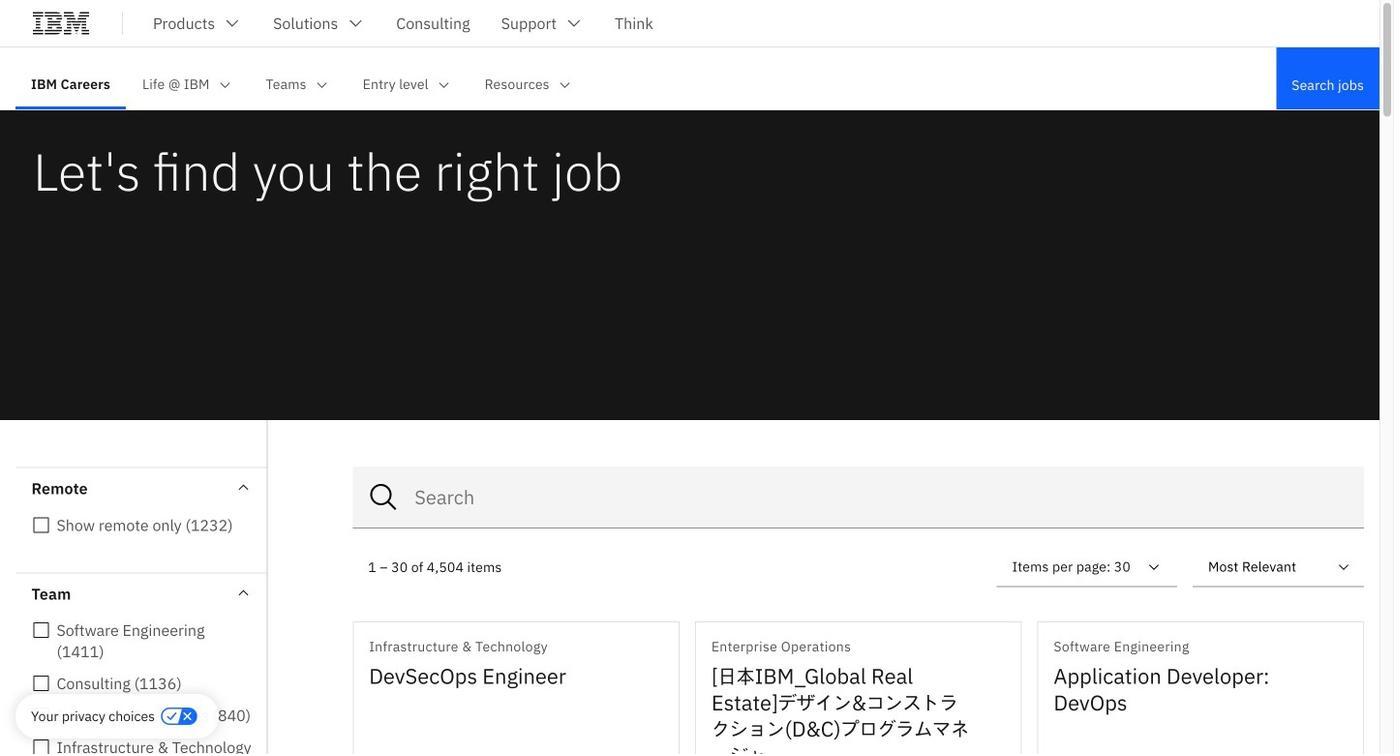 Task type: locate. For each thing, give the bounding box(es) containing it.
your privacy choices element
[[31, 706, 155, 727]]



Task type: vqa. For each thing, say whether or not it's contained in the screenshot.
Your privacy choices element
yes



